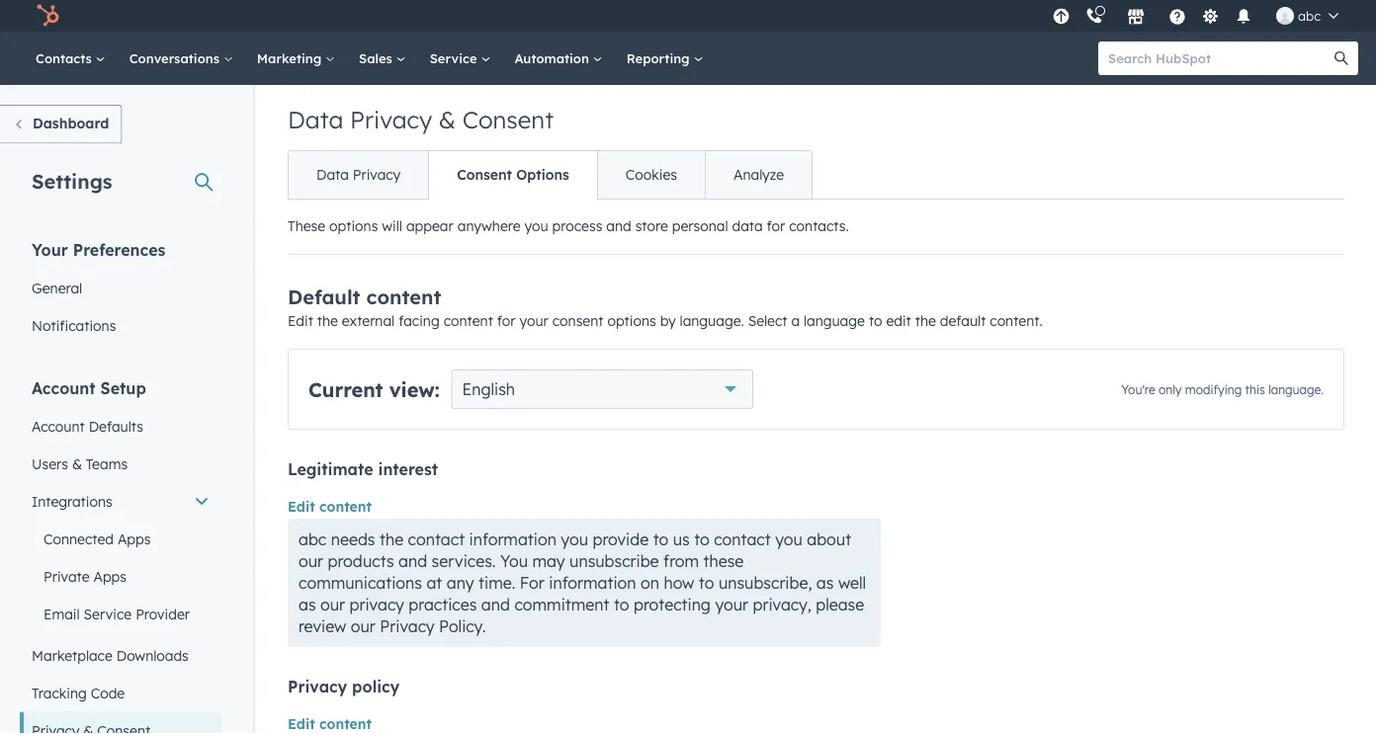 Task type: locate. For each thing, give the bounding box(es) containing it.
marketplaces button
[[1116, 0, 1157, 32]]

contact up services.
[[408, 530, 465, 550]]

consent up anywhere
[[457, 166, 512, 183]]

abc
[[1299, 7, 1322, 24], [299, 530, 327, 550]]

your down unsubscribe,
[[716, 595, 749, 615]]

data for data privacy & consent
[[288, 105, 344, 135]]

apps down 'integrations' button
[[118, 531, 151, 548]]

1 vertical spatial options
[[608, 313, 657, 330]]

1 vertical spatial data
[[317, 166, 349, 183]]

consent up consent options
[[463, 105, 554, 135]]

marketplaces image
[[1128, 9, 1146, 27]]

your
[[520, 313, 549, 330], [716, 595, 749, 615]]

0 horizontal spatial options
[[329, 218, 378, 235]]

analyze link
[[705, 151, 812, 199]]

0 horizontal spatial &
[[72, 456, 82, 473]]

review
[[299, 617, 347, 637]]

and
[[607, 218, 632, 235], [399, 552, 427, 572], [482, 595, 510, 615]]

0 vertical spatial apps
[[118, 531, 151, 548]]

well
[[839, 574, 867, 594]]

account up users
[[32, 418, 85, 435]]

0 vertical spatial edit content button
[[288, 496, 372, 519]]

legitimate
[[288, 460, 373, 480]]

to right how
[[699, 574, 715, 594]]

sales
[[359, 50, 396, 66]]

1 vertical spatial account
[[32, 418, 85, 435]]

privacy inside navigation
[[353, 166, 401, 183]]

email
[[44, 606, 80, 623]]

abc inside the abc needs the contact information you provide to us to contact you about our products and services. you may unsubscribe from these communications at any time. for information on how to unsubscribe, as well as our privacy practices and commitment to protecting your privacy, please review our privacy policy.
[[299, 530, 327, 550]]

personal
[[672, 218, 729, 235]]

will
[[382, 218, 403, 235]]

only
[[1159, 383, 1182, 398]]

0 horizontal spatial contact
[[408, 530, 465, 550]]

edit
[[887, 313, 912, 330]]

the right edit
[[916, 313, 937, 330]]

0 horizontal spatial for
[[497, 313, 516, 330]]

privacy down sales link
[[350, 105, 432, 135]]

0 vertical spatial data
[[288, 105, 344, 135]]

and up at
[[399, 552, 427, 572]]

content up needs at the bottom of the page
[[319, 499, 372, 516]]

practices
[[409, 595, 477, 615]]

english button
[[452, 370, 754, 410]]

marketing
[[257, 50, 325, 66]]

1 edit content from the top
[[288, 499, 372, 516]]

unsubscribe
[[570, 552, 659, 572]]

0 horizontal spatial and
[[399, 552, 427, 572]]

edit content button down privacy policy
[[288, 713, 372, 734]]

provide
[[593, 530, 649, 550]]

1 vertical spatial edit content
[[288, 716, 372, 733]]

navigation
[[288, 150, 813, 200]]

defaults
[[89, 418, 143, 435]]

2 edit from the top
[[288, 499, 315, 516]]

& inside "link"
[[72, 456, 82, 473]]

by
[[660, 313, 676, 330]]

data privacy
[[317, 166, 401, 183]]

1 vertical spatial service
[[84, 606, 132, 623]]

contacts.
[[790, 218, 849, 235]]

0 vertical spatial account
[[32, 378, 96, 398]]

notifications image
[[1236, 9, 1253, 27]]

data up these
[[317, 166, 349, 183]]

1 horizontal spatial as
[[817, 574, 834, 594]]

edit
[[288, 313, 313, 330], [288, 499, 315, 516], [288, 716, 315, 733]]

sales link
[[347, 32, 418, 85]]

1 horizontal spatial for
[[767, 218, 786, 235]]

1 horizontal spatial and
[[482, 595, 510, 615]]

data privacy link
[[289, 151, 429, 199]]

consent
[[553, 313, 604, 330]]

services.
[[432, 552, 496, 572]]

account defaults link
[[20, 408, 222, 446]]

abc inside abc popup button
[[1299, 7, 1322, 24]]

our left the products
[[299, 552, 323, 572]]

information up you
[[469, 530, 557, 550]]

1 horizontal spatial the
[[380, 530, 404, 550]]

data privacy & consent
[[288, 105, 554, 135]]

1 vertical spatial information
[[549, 574, 637, 594]]

the down the default
[[317, 313, 338, 330]]

edit content down legitimate
[[288, 499, 372, 516]]

you up may
[[561, 530, 589, 550]]

0 vertical spatial and
[[607, 218, 632, 235]]

apps for private apps
[[93, 568, 127, 586]]

apps
[[118, 531, 151, 548], [93, 568, 127, 586]]

account for account defaults
[[32, 418, 85, 435]]

interest
[[378, 460, 438, 480]]

for up english
[[497, 313, 516, 330]]

to left us on the bottom of the page
[[654, 530, 669, 550]]

privacy down the privacy
[[380, 617, 435, 637]]

contact
[[408, 530, 465, 550], [714, 530, 771, 550]]

service link
[[418, 32, 503, 85]]

to right us on the bottom of the page
[[695, 530, 710, 550]]

contact up 'these'
[[714, 530, 771, 550]]

edit down privacy policy
[[288, 716, 315, 733]]

dashboard
[[33, 115, 109, 132]]

1 horizontal spatial abc
[[1299, 7, 1322, 24]]

2 horizontal spatial the
[[916, 313, 937, 330]]

content up the facing
[[367, 285, 442, 310]]

2 account from the top
[[32, 418, 85, 435]]

1 horizontal spatial your
[[716, 595, 749, 615]]

1 horizontal spatial options
[[608, 313, 657, 330]]

1 vertical spatial your
[[716, 595, 749, 615]]

search button
[[1326, 42, 1359, 75]]

content down privacy policy
[[319, 716, 372, 733]]

0 horizontal spatial abc
[[299, 530, 327, 550]]

email service provider link
[[20, 596, 222, 634]]

consent options link
[[429, 151, 597, 199]]

these options will appear anywhere you process and store personal data for contacts.
[[288, 218, 849, 235]]

1 vertical spatial and
[[399, 552, 427, 572]]

protecting
[[634, 595, 711, 615]]

you left about
[[776, 530, 803, 550]]

language. right this
[[1269, 383, 1325, 398]]

0 horizontal spatial the
[[317, 313, 338, 330]]

tracking code link
[[20, 675, 222, 713]]

gary orlando image
[[1277, 7, 1295, 25]]

integrations button
[[20, 483, 222, 521]]

information down unsubscribe
[[549, 574, 637, 594]]

policy
[[352, 678, 400, 697]]

you left process
[[525, 218, 549, 235]]

1 vertical spatial apps
[[93, 568, 127, 586]]

your preferences
[[32, 240, 166, 260]]

consent
[[463, 105, 554, 135], [457, 166, 512, 183]]

0 horizontal spatial language.
[[680, 313, 745, 330]]

your preferences element
[[20, 239, 222, 345]]

commitment
[[515, 595, 610, 615]]

1 vertical spatial for
[[497, 313, 516, 330]]

1 vertical spatial consent
[[457, 166, 512, 183]]

communications
[[299, 574, 422, 594]]

as up review
[[299, 595, 316, 615]]

& down service link in the left top of the page
[[439, 105, 456, 135]]

data inside navigation
[[317, 166, 349, 183]]

abc button
[[1265, 0, 1351, 32]]

0 vertical spatial &
[[439, 105, 456, 135]]

our up review
[[321, 595, 345, 615]]

abc menu
[[1048, 0, 1353, 32]]

to
[[869, 313, 883, 330], [654, 530, 669, 550], [695, 530, 710, 550], [699, 574, 715, 594], [614, 595, 630, 615]]

marketing link
[[245, 32, 347, 85]]

0 horizontal spatial your
[[520, 313, 549, 330]]

hubspot link
[[24, 4, 74, 28]]

the up the products
[[380, 530, 404, 550]]

0 vertical spatial language.
[[680, 313, 745, 330]]

you for information
[[561, 530, 589, 550]]

data
[[288, 105, 344, 135], [317, 166, 349, 183]]

as up "please" in the bottom of the page
[[817, 574, 834, 594]]

products
[[328, 552, 394, 572]]

1 vertical spatial edit content button
[[288, 713, 372, 734]]

your inside the abc needs the contact information you provide to us to contact you about our products and services. you may unsubscribe from these communications at any time. for information on how to unsubscribe, as well as our privacy practices and commitment to protecting your privacy, please review our privacy policy.
[[716, 595, 749, 615]]

1 account from the top
[[32, 378, 96, 398]]

upgrade link
[[1050, 5, 1074, 26]]

1 horizontal spatial service
[[430, 50, 481, 66]]

2 vertical spatial edit
[[288, 716, 315, 733]]

edit content down privacy policy
[[288, 716, 372, 733]]

edit down the default
[[288, 313, 313, 330]]

1 vertical spatial &
[[72, 456, 82, 473]]

anywhere
[[458, 218, 521, 235]]

privacy
[[350, 105, 432, 135], [353, 166, 401, 183], [380, 617, 435, 637], [288, 678, 347, 697]]

language. right by
[[680, 313, 745, 330]]

1 horizontal spatial you
[[561, 530, 589, 550]]

for
[[767, 218, 786, 235], [497, 313, 516, 330]]

service down private apps link
[[84, 606, 132, 623]]

0 vertical spatial edit content
[[288, 499, 372, 516]]

2 horizontal spatial you
[[776, 530, 803, 550]]

1 horizontal spatial &
[[439, 105, 456, 135]]

you're only modifying this language.
[[1122, 383, 1325, 398]]

abc for abc needs the contact information you provide to us to contact you about our products and services. you may unsubscribe from these communications at any time. for information on how to unsubscribe, as well as our privacy practices and commitment to protecting your privacy, please review our privacy policy.
[[299, 530, 327, 550]]

0 vertical spatial options
[[329, 218, 378, 235]]

abc left needs at the bottom of the page
[[299, 530, 327, 550]]

your left consent
[[520, 313, 549, 330]]

1 vertical spatial as
[[299, 595, 316, 615]]

dashboard link
[[0, 105, 122, 144]]

analyze
[[734, 166, 784, 183]]

this
[[1246, 383, 1266, 398]]

tracking
[[32, 685, 87, 702]]

for right the data on the top of page
[[767, 218, 786, 235]]

1 edit from the top
[[288, 313, 313, 330]]

and down the time.
[[482, 595, 510, 615]]

you
[[525, 218, 549, 235], [561, 530, 589, 550], [776, 530, 803, 550]]

at
[[427, 574, 442, 594]]

tracking code
[[32, 685, 125, 702]]

account up account defaults
[[32, 378, 96, 398]]

0 horizontal spatial you
[[525, 218, 549, 235]]

abc right "gary orlando" icon
[[1299, 7, 1322, 24]]

0 horizontal spatial service
[[84, 606, 132, 623]]

options left by
[[608, 313, 657, 330]]

privacy up will
[[353, 166, 401, 183]]

calling icon button
[[1078, 3, 1112, 29]]

process
[[553, 218, 603, 235]]

1 vertical spatial abc
[[299, 530, 327, 550]]

store
[[636, 218, 668, 235]]

privacy left policy
[[288, 678, 347, 697]]

code
[[91, 685, 125, 702]]

service up data privacy & consent
[[430, 50, 481, 66]]

& right users
[[72, 456, 82, 473]]

to left edit
[[869, 313, 883, 330]]

as
[[817, 574, 834, 594], [299, 595, 316, 615]]

service
[[430, 50, 481, 66], [84, 606, 132, 623]]

0 vertical spatial as
[[817, 574, 834, 594]]

settings
[[32, 169, 112, 193]]

and left store
[[607, 218, 632, 235]]

external
[[342, 313, 395, 330]]

contacts link
[[24, 32, 117, 85]]

1 horizontal spatial language.
[[1269, 383, 1325, 398]]

connected apps
[[44, 531, 151, 548]]

our down the privacy
[[351, 617, 376, 637]]

may
[[533, 552, 565, 572]]

1 vertical spatial our
[[321, 595, 345, 615]]

reporting link
[[615, 32, 716, 85]]

users
[[32, 456, 68, 473]]

apps up 'email service provider'
[[93, 568, 127, 586]]

1 horizontal spatial contact
[[714, 530, 771, 550]]

0 vertical spatial your
[[520, 313, 549, 330]]

to down unsubscribe
[[614, 595, 630, 615]]

edit down legitimate
[[288, 499, 315, 516]]

0 vertical spatial edit
[[288, 313, 313, 330]]

options left will
[[329, 218, 378, 235]]

data down marketing link
[[288, 105, 344, 135]]

language.
[[680, 313, 745, 330], [1269, 383, 1325, 398]]

1 vertical spatial edit
[[288, 499, 315, 516]]

edit content button down legitimate
[[288, 496, 372, 519]]

0 vertical spatial abc
[[1299, 7, 1322, 24]]



Task type: describe. For each thing, give the bounding box(es) containing it.
how
[[664, 574, 695, 594]]

navigation containing data privacy
[[288, 150, 813, 200]]

private apps link
[[20, 558, 222, 596]]

2 vertical spatial and
[[482, 595, 510, 615]]

1 edit content button from the top
[[288, 496, 372, 519]]

data for data privacy
[[317, 166, 349, 183]]

about
[[807, 530, 852, 550]]

settings link
[[1199, 5, 1224, 26]]

account defaults
[[32, 418, 143, 435]]

0 vertical spatial service
[[430, 50, 481, 66]]

options
[[516, 166, 570, 183]]

consent options
[[457, 166, 570, 183]]

0 vertical spatial information
[[469, 530, 557, 550]]

content.
[[990, 313, 1043, 330]]

abc for abc
[[1299, 7, 1322, 24]]

account setup element
[[20, 377, 222, 734]]

these
[[288, 218, 326, 235]]

you're
[[1122, 383, 1156, 398]]

privacy inside the abc needs the contact information you provide to us to contact you about our products and services. you may unsubscribe from these communications at any time. for information on how to unsubscribe, as well as our privacy practices and commitment to protecting your privacy, please review our privacy policy.
[[380, 617, 435, 637]]

calling icon image
[[1086, 8, 1104, 25]]

2 edit content button from the top
[[288, 713, 372, 734]]

for inside default content edit the external facing content for your consent options by language. select a language to edit the default content.
[[497, 313, 516, 330]]

settings image
[[1202, 8, 1220, 26]]

marketplace downloads link
[[20, 638, 222, 675]]

conversations
[[129, 50, 223, 66]]

default content edit the external facing content for your consent options by language. select a language to edit the default content.
[[288, 285, 1043, 330]]

your
[[32, 240, 68, 260]]

upgrade image
[[1053, 8, 1071, 26]]

1 contact from the left
[[408, 530, 465, 550]]

time.
[[479, 574, 516, 594]]

from
[[664, 552, 699, 572]]

Search HubSpot search field
[[1099, 42, 1341, 75]]

legitimate interest
[[288, 460, 438, 480]]

users & teams
[[32, 456, 128, 473]]

default
[[941, 313, 987, 330]]

appear
[[406, 218, 454, 235]]

search image
[[1335, 51, 1349, 65]]

0 horizontal spatial as
[[299, 595, 316, 615]]

0 vertical spatial consent
[[463, 105, 554, 135]]

on
[[641, 574, 660, 594]]

you
[[501, 552, 528, 572]]

for
[[520, 574, 545, 594]]

edit inside default content edit the external facing content for your consent options by language. select a language to edit the default content.
[[288, 313, 313, 330]]

2 contact from the left
[[714, 530, 771, 550]]

private apps
[[44, 568, 127, 586]]

general link
[[20, 270, 222, 307]]

account for account setup
[[32, 378, 96, 398]]

these
[[704, 552, 744, 572]]

abc needs the contact information you provide to us to contact you about our products and services. you may unsubscribe from these communications at any time. for information on how to unsubscribe, as well as our privacy practices and commitment to protecting your privacy, please review our privacy policy.
[[299, 530, 867, 637]]

needs
[[331, 530, 375, 550]]

language. inside default content edit the external facing content for your consent options by language. select a language to edit the default content.
[[680, 313, 745, 330]]

email service provider
[[44, 606, 190, 623]]

please
[[816, 595, 865, 615]]

apps for connected apps
[[118, 531, 151, 548]]

language
[[804, 313, 866, 330]]

notifications button
[[1228, 0, 1261, 32]]

conversations link
[[117, 32, 245, 85]]

to inside default content edit the external facing content for your consent options by language. select a language to edit the default content.
[[869, 313, 883, 330]]

0 vertical spatial our
[[299, 552, 323, 572]]

any
[[447, 574, 474, 594]]

account setup
[[32, 378, 146, 398]]

contacts
[[36, 50, 96, 66]]

general
[[32, 279, 82, 297]]

a
[[792, 313, 800, 330]]

unsubscribe,
[[719, 574, 813, 594]]

privacy policy
[[288, 678, 400, 697]]

2 edit content from the top
[[288, 716, 372, 733]]

2 horizontal spatial and
[[607, 218, 632, 235]]

marketplace downloads
[[32, 647, 189, 665]]

notifications link
[[20, 307, 222, 345]]

2 vertical spatial our
[[351, 617, 376, 637]]

setup
[[100, 378, 146, 398]]

0 vertical spatial for
[[767, 218, 786, 235]]

teams
[[86, 456, 128, 473]]

users & teams link
[[20, 446, 222, 483]]

help image
[[1169, 9, 1187, 27]]

consent inside consent options link
[[457, 166, 512, 183]]

downloads
[[116, 647, 189, 665]]

automation link
[[503, 32, 615, 85]]

1 vertical spatial language.
[[1269, 383, 1325, 398]]

service inside account setup element
[[84, 606, 132, 623]]

your inside default content edit the external facing content for your consent options by language. select a language to edit the default content.
[[520, 313, 549, 330]]

private
[[44, 568, 90, 586]]

the inside the abc needs the contact information you provide to us to contact you about our products and services. you may unsubscribe from these communications at any time. for information on how to unsubscribe, as well as our privacy practices and commitment to protecting your privacy, please review our privacy policy.
[[380, 530, 404, 550]]

integrations
[[32, 493, 112, 510]]

connected
[[44, 531, 114, 548]]

data
[[732, 218, 763, 235]]

connected apps link
[[20, 521, 222, 558]]

you for anywhere
[[525, 218, 549, 235]]

facing
[[399, 313, 440, 330]]

notifications
[[32, 317, 116, 334]]

3 edit from the top
[[288, 716, 315, 733]]

hubspot image
[[36, 4, 59, 28]]

content right the facing
[[444, 313, 493, 330]]

english
[[463, 380, 515, 400]]

privacy,
[[753, 595, 812, 615]]

options inside default content edit the external facing content for your consent options by language. select a language to edit the default content.
[[608, 313, 657, 330]]

select
[[749, 313, 788, 330]]

policy.
[[439, 617, 486, 637]]

view:
[[389, 377, 440, 402]]

provider
[[136, 606, 190, 623]]



Task type: vqa. For each thing, say whether or not it's contained in the screenshot.
the top our
yes



